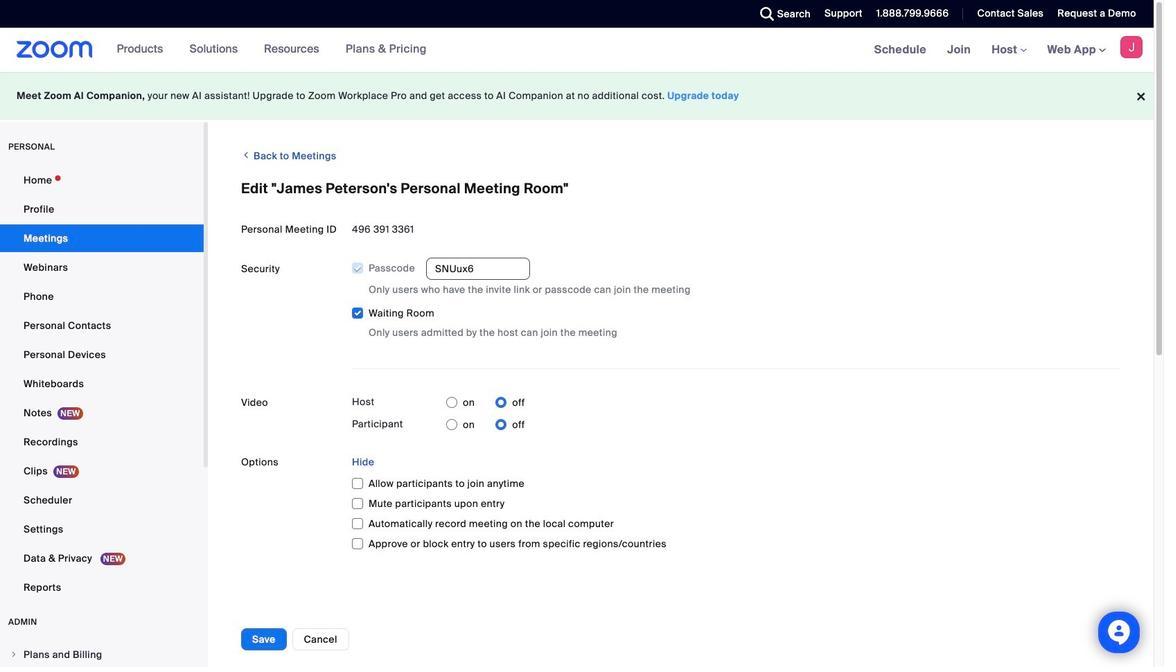 Task type: vqa. For each thing, say whether or not it's contained in the screenshot.
the Personal Menu menu
yes



Task type: locate. For each thing, give the bounding box(es) containing it.
option group
[[446, 392, 525, 414], [446, 414, 525, 436]]

personal menu menu
[[0, 166, 204, 603]]

banner
[[0, 28, 1154, 73]]

footer
[[0, 72, 1154, 120]]

meetings navigation
[[864, 28, 1154, 73]]

menu item
[[0, 642, 204, 667]]

None text field
[[426, 258, 530, 280]]

group
[[352, 258, 1121, 340]]

zoom logo image
[[17, 41, 93, 58]]



Task type: describe. For each thing, give the bounding box(es) containing it.
left image
[[241, 148, 251, 162]]

1 option group from the top
[[446, 392, 525, 414]]

2 option group from the top
[[446, 414, 525, 436]]

profile picture image
[[1121, 36, 1143, 58]]

product information navigation
[[106, 28, 437, 72]]

right image
[[10, 651, 18, 659]]



